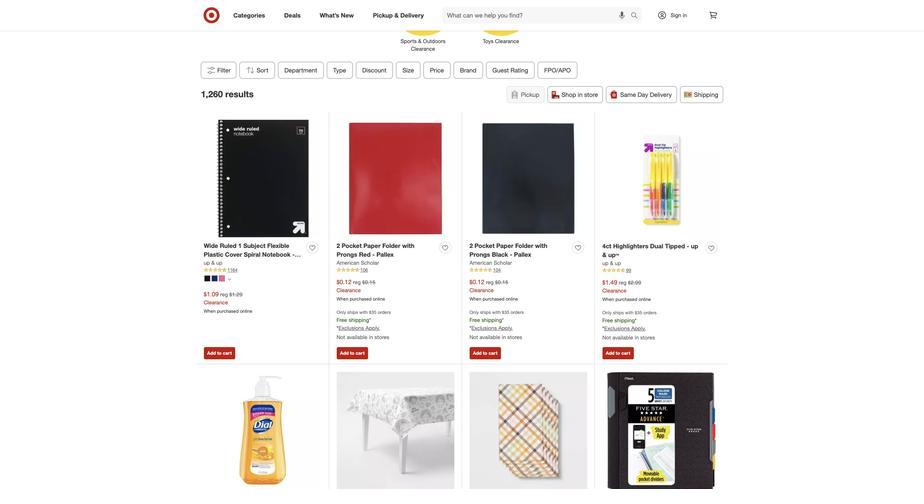 Task type: vqa. For each thing, say whether or not it's contained in the screenshot.
Same Day Delivery Button
yes



Task type: describe. For each thing, give the bounding box(es) containing it.
discount
[[362, 67, 387, 74]]

department
[[285, 67, 317, 74]]

in for 2 pocket paper folder with prongs black - pallex
[[502, 334, 506, 341]]

red
[[359, 251, 371, 259]]

pocket for black
[[475, 242, 495, 250]]

prongs for 2 pocket paper folder with prongs black - pallex
[[470, 251, 490, 259]]

highlighters
[[614, 243, 649, 250]]

sports & outdoors clearance link
[[384, 0, 462, 53]]

folder for red
[[383, 242, 401, 250]]

plastic
[[204, 251, 223, 259]]

shipping for &
[[615, 317, 635, 324]]

up & up for cover
[[204, 260, 222, 266]]

shipping
[[694, 91, 719, 99]]

search
[[628, 12, 646, 20]]

$1.49
[[603, 279, 618, 287]]

pickup button
[[507, 86, 545, 103]]

what's new
[[320, 11, 354, 19]]

price
[[430, 67, 444, 74]]

online for cover
[[240, 309, 252, 314]]

up & up for &
[[603, 260, 621, 267]]

stores for &
[[641, 335, 655, 341]]

& inside 4ct highlighters dual tipped - up & up™
[[603, 251, 607, 259]]

search button
[[628, 7, 646, 25]]

pickup & delivery
[[373, 11, 424, 19]]

exclusions apply. link for &
[[605, 325, 646, 332]]

$2.99
[[628, 280, 642, 286]]

price button
[[424, 62, 451, 79]]

$0.15 for black
[[495, 279, 509, 286]]

same day delivery button
[[606, 86, 677, 103]]

filter
[[217, 67, 231, 74]]

up & up link for &
[[603, 260, 621, 267]]

toys clearance
[[483, 38, 520, 44]]

scholar for red
[[361, 260, 379, 266]]

rating
[[511, 67, 529, 74]]

wide
[[204, 242, 218, 250]]

106 link
[[337, 267, 454, 274]]

brand
[[460, 67, 477, 74]]

type button
[[327, 62, 353, 79]]

online for red
[[373, 296, 385, 302]]

day
[[638, 91, 649, 99]]

$0.12 for 2 pocket paper folder with prongs red - pallex
[[337, 279, 352, 286]]

purchased for black
[[483, 296, 505, 302]]

size button
[[396, 62, 421, 79]]

shop
[[562, 91, 576, 99]]

$0.12 reg $0.15 clearance when purchased online for black
[[470, 279, 518, 302]]

- inside wide ruled 1 subject flexible plastic cover spiral notebook - up & up™
[[293, 251, 295, 259]]

delivery for pickup & delivery
[[401, 11, 424, 19]]

only ships with $35 orders free shipping * * exclusions apply. not available in stores for red
[[337, 310, 391, 341]]

pink image
[[219, 276, 225, 282]]

brand button
[[454, 62, 483, 79]]

$0.12 for 2 pocket paper folder with prongs black - pallex
[[470, 279, 485, 286]]

104
[[493, 267, 501, 273]]

categories
[[233, 11, 265, 19]]

2 pocket paper folder with prongs red - pallex
[[337, 242, 415, 259]]

1,260
[[201, 89, 223, 99]]

american scholar for black
[[470, 260, 512, 266]]

& inside sports & outdoors clearance
[[418, 38, 422, 44]]

size
[[403, 67, 414, 74]]

cart for red
[[356, 351, 365, 357]]

2 pocket paper folder with prongs red - pallex link
[[337, 242, 437, 259]]

only for 2 pocket paper folder with prongs red - pallex
[[337, 310, 346, 316]]

only for 2 pocket paper folder with prongs black - pallex
[[470, 310, 479, 316]]

categories link
[[227, 7, 275, 24]]

reg for cover
[[220, 292, 228, 298]]

wide ruled 1 subject flexible plastic cover spiral notebook - up & up™
[[204, 242, 295, 267]]

shop in store button
[[548, 86, 603, 103]]

ruled
[[220, 242, 237, 250]]

toys
[[483, 38, 494, 44]]

- inside 4ct highlighters dual tipped - up & up™
[[687, 243, 690, 250]]

subject
[[243, 242, 266, 250]]

results
[[225, 89, 254, 99]]

fpo/apo
[[545, 67, 571, 74]]

add for wide ruled 1 subject flexible plastic cover spiral notebook - up & up™
[[207, 351, 216, 357]]

type
[[333, 67, 346, 74]]

in for 4ct highlighters dual tipped - up & up™
[[635, 335, 639, 341]]

available for &
[[613, 335, 634, 341]]

guest rating
[[493, 67, 529, 74]]

notebook
[[262, 251, 291, 259]]

clearance for 2 pocket paper folder with prongs red - pallex
[[337, 287, 361, 294]]

2 for 2 pocket paper folder with prongs red - pallex
[[337, 242, 340, 250]]

exclusions for red
[[339, 325, 364, 332]]

add to cart button for 4ct highlighters dual tipped - up & up™
[[603, 348, 634, 360]]

2 pocket paper folder with prongs black - pallex
[[470, 242, 548, 259]]

flexible
[[267, 242, 290, 250]]

exclusions for black
[[472, 325, 497, 332]]

4ct
[[603, 243, 612, 250]]

american scholar for red
[[337, 260, 379, 266]]

new
[[341, 11, 354, 19]]

apply. for red
[[366, 325, 380, 332]]

up & up link for cover
[[204, 259, 222, 267]]

shipping for red
[[349, 317, 369, 324]]

sign in link
[[651, 7, 699, 24]]

when for wide ruled 1 subject flexible plastic cover spiral notebook - up & up™
[[204, 309, 216, 314]]

purchased for red
[[350, 296, 372, 302]]

what's
[[320, 11, 339, 19]]

- inside 2 pocket paper folder with prongs black - pallex
[[510, 251, 513, 259]]

available for black
[[480, 334, 501, 341]]

add to cart button for wide ruled 1 subject flexible plastic cover spiral notebook - up & up™
[[204, 348, 235, 360]]

sign
[[671, 12, 682, 18]]

available for red
[[347, 334, 368, 341]]

99 link
[[603, 267, 721, 274]]

online for &
[[639, 297, 651, 303]]

shop in store
[[562, 91, 598, 99]]

apply. for &
[[632, 325, 646, 332]]

up™ inside 4ct highlighters dual tipped - up & up™
[[609, 251, 619, 259]]

deals link
[[278, 7, 310, 24]]

when for 2 pocket paper folder with prongs black - pallex
[[470, 296, 482, 302]]

4ct highlighters dual tipped - up & up™ link
[[603, 242, 703, 260]]

clearance for wide ruled 1 subject flexible plastic cover spiral notebook - up & up™
[[204, 300, 228, 306]]

store
[[585, 91, 598, 99]]

sort
[[257, 67, 269, 74]]

pallex for red
[[377, 251, 394, 259]]

only for 4ct highlighters dual tipped - up & up™
[[603, 310, 612, 316]]

sort button
[[240, 62, 275, 79]]

$1.09 reg $1.29 clearance when purchased online
[[204, 291, 252, 314]]

1164
[[228, 267, 238, 273]]

only ships with $35 orders free shipping * * exclusions apply. not available in stores for &
[[603, 310, 657, 341]]

$35 for red
[[369, 310, 377, 316]]

when for 2 pocket paper folder with prongs red - pallex
[[337, 296, 349, 302]]

shipping button
[[680, 86, 724, 103]]

pallex for black
[[514, 251, 532, 259]]

$1.09
[[204, 291, 219, 298]]

not for 2 pocket paper folder with prongs red - pallex
[[337, 334, 345, 341]]

pickup for pickup & delivery
[[373, 11, 393, 19]]

with inside 2 pocket paper folder with prongs red - pallex
[[402, 242, 415, 250]]

guest
[[493, 67, 509, 74]]

exclusions apply. link for red
[[339, 325, 380, 332]]

stores for red
[[375, 334, 390, 341]]

same day delivery
[[621, 91, 672, 99]]

scholar for black
[[494, 260, 512, 266]]

same
[[621, 91, 636, 99]]

paper for black
[[497, 242, 514, 250]]

add to cart for 2 pocket paper folder with prongs black - pallex
[[473, 351, 498, 357]]

add to cart for 2 pocket paper folder with prongs red - pallex
[[340, 351, 365, 357]]

to for 4ct highlighters dual tipped - up & up™
[[616, 351, 621, 357]]

with for 2 pocket paper folder with prongs red - pallex
[[360, 310, 368, 316]]

in inside "button"
[[578, 91, 583, 99]]

spiral
[[244, 251, 261, 259]]

1
[[238, 242, 242, 250]]



Task type: locate. For each thing, give the bounding box(es) containing it.
prongs inside 2 pocket paper folder with prongs black - pallex
[[470, 251, 490, 259]]

outdoors
[[423, 38, 446, 44]]

exclusions
[[339, 325, 364, 332], [472, 325, 497, 332], [605, 325, 630, 332]]

ships for red
[[347, 310, 358, 316]]

clearance inside "link"
[[495, 38, 520, 44]]

-
[[687, 243, 690, 250], [293, 251, 295, 259], [373, 251, 375, 259], [510, 251, 513, 259]]

pocket inside 2 pocket paper folder with prongs black - pallex
[[475, 242, 495, 250]]

1 horizontal spatial orders
[[511, 310, 524, 316]]

0 horizontal spatial apply.
[[366, 325, 380, 332]]

with
[[402, 242, 415, 250], [535, 242, 548, 250], [360, 310, 368, 316], [493, 310, 501, 316], [626, 310, 634, 316]]

reg down 106
[[353, 279, 361, 286]]

pallex up 106 link
[[377, 251, 394, 259]]

$35 for &
[[635, 310, 643, 316]]

What can we help you find? suggestions appear below search field
[[443, 7, 633, 24]]

2 pocket paper folder with prongs black - pallex link
[[470, 242, 570, 259]]

up & up link down "plastic"
[[204, 259, 222, 267]]

folder inside 2 pocket paper folder with prongs black - pallex
[[515, 242, 534, 250]]

pallex up 104 link
[[514, 251, 532, 259]]

online down 104 link
[[506, 296, 518, 302]]

reg for red
[[353, 279, 361, 286]]

dual
[[650, 243, 664, 250]]

1 horizontal spatial ships
[[480, 310, 491, 316]]

scholar down black
[[494, 260, 512, 266]]

reg for black
[[486, 279, 494, 286]]

with for 2 pocket paper folder with prongs black - pallex
[[493, 310, 501, 316]]

add to cart button for 2 pocket paper folder with prongs black - pallex
[[470, 348, 501, 360]]

shipping
[[349, 317, 369, 324], [482, 317, 502, 324], [615, 317, 635, 324]]

department button
[[278, 62, 324, 79]]

0 horizontal spatial pocket
[[342, 242, 362, 250]]

1 vertical spatial pickup
[[521, 91, 540, 99]]

2 american scholar link from the left
[[470, 259, 512, 267]]

2 horizontal spatial ships
[[613, 310, 624, 316]]

4 add to cart button from the left
[[603, 348, 634, 360]]

cart for black
[[489, 351, 498, 357]]

clearance down 106
[[337, 287, 361, 294]]

1 horizontal spatial only
[[470, 310, 479, 316]]

toys clearance link
[[462, 0, 540, 45]]

folder for black
[[515, 242, 534, 250]]

reg for &
[[619, 280, 627, 286]]

delivery up sports
[[401, 11, 424, 19]]

$35
[[369, 310, 377, 316], [502, 310, 510, 316], [635, 310, 643, 316]]

3 cart from the left
[[489, 351, 498, 357]]

$0.12
[[337, 279, 352, 286], [470, 279, 485, 286]]

&
[[395, 11, 399, 19], [418, 38, 422, 44], [603, 251, 607, 259], [211, 260, 215, 266], [213, 260, 217, 267], [610, 260, 614, 267]]

2 $0.12 from the left
[[470, 279, 485, 286]]

paper up black
[[497, 242, 514, 250]]

delivery inside button
[[650, 91, 672, 99]]

1 $0.12 from the left
[[337, 279, 352, 286]]

0 horizontal spatial $0.15
[[363, 279, 376, 286]]

delivery for same day delivery
[[650, 91, 672, 99]]

pickup inside pickup & delivery link
[[373, 11, 393, 19]]

pocket up "red"
[[342, 242, 362, 250]]

$35 for black
[[502, 310, 510, 316]]

1 horizontal spatial pocket
[[475, 242, 495, 250]]

$0.12 reg $0.15 clearance when purchased online down 106
[[337, 279, 385, 302]]

0 horizontal spatial orders
[[378, 310, 391, 316]]

with for 4ct highlighters dual tipped - up & up™
[[626, 310, 634, 316]]

folder
[[383, 242, 401, 250], [515, 242, 534, 250]]

0 horizontal spatial american scholar link
[[337, 259, 379, 267]]

to for 2 pocket paper folder with prongs red - pallex
[[350, 351, 355, 357]]

0 horizontal spatial up & up link
[[204, 259, 222, 267]]

1 add from the left
[[207, 351, 216, 357]]

- right "red"
[[373, 251, 375, 259]]

folder inside 2 pocket paper folder with prongs red - pallex
[[383, 242, 401, 250]]

2 cart from the left
[[356, 351, 365, 357]]

online inside $1.49 reg $2.99 clearance when purchased online
[[639, 297, 651, 303]]

0 horizontal spatial 2
[[337, 242, 340, 250]]

folder up 104 link
[[515, 242, 534, 250]]

reg down the 104 on the right
[[486, 279, 494, 286]]

1 american from the left
[[337, 260, 360, 266]]

$1.49 reg $2.99 clearance when purchased online
[[603, 279, 651, 303]]

106
[[361, 267, 368, 273]]

add to cart button for 2 pocket paper folder with prongs red - pallex
[[337, 348, 368, 360]]

only ships with $35 orders free shipping * * exclusions apply. not available in stores
[[337, 310, 391, 341], [470, 310, 524, 341], [603, 310, 657, 341]]

2 horizontal spatial exclusions apply. link
[[605, 325, 646, 332]]

american scholar link up 106
[[337, 259, 379, 267]]

pocket inside 2 pocket paper folder with prongs red - pallex
[[342, 242, 362, 250]]

2 $0.12 reg $0.15 clearance when purchased online from the left
[[470, 279, 518, 302]]

- inside 2 pocket paper folder with prongs red - pallex
[[373, 251, 375, 259]]

ships for black
[[480, 310, 491, 316]]

free
[[337, 317, 347, 324], [470, 317, 480, 324], [603, 317, 613, 324]]

clearance down the 104 on the right
[[470, 287, 494, 294]]

0 vertical spatial pickup
[[373, 11, 393, 19]]

1 horizontal spatial apply.
[[499, 325, 513, 332]]

1 horizontal spatial american
[[470, 260, 493, 266]]

2 pocket paper folder with prongs red - pallex image
[[337, 120, 454, 238], [337, 120, 454, 238]]

american
[[337, 260, 360, 266], [470, 260, 493, 266]]

0 horizontal spatial shipping
[[349, 317, 369, 324]]

0 horizontal spatial $0.12
[[337, 279, 352, 286]]

1 add to cart from the left
[[207, 351, 232, 357]]

2 horizontal spatial free
[[603, 317, 613, 324]]

1 horizontal spatial free
[[470, 317, 480, 324]]

online inside $1.09 reg $1.29 clearance when purchased online
[[240, 309, 252, 314]]

american scholar up 106
[[337, 260, 379, 266]]

1,260 results
[[201, 89, 254, 99]]

0 horizontal spatial american
[[337, 260, 360, 266]]

& inside wide ruled 1 subject flexible plastic cover spiral notebook - up & up™
[[213, 260, 217, 267]]

clearance down the outdoors
[[411, 46, 435, 52]]

4ct highlighters dual tipped - up & up™ image
[[603, 120, 721, 238], [603, 120, 721, 238]]

2 for 2 pocket paper folder with prongs black - pallex
[[470, 242, 473, 250]]

0 horizontal spatial pickup
[[373, 11, 393, 19]]

2 inside 2 pocket paper folder with prongs black - pallex
[[470, 242, 473, 250]]

up™ inside wide ruled 1 subject flexible plastic cover spiral notebook - up & up™
[[219, 260, 230, 267]]

black image
[[204, 276, 210, 282]]

1 horizontal spatial exclusions
[[472, 325, 497, 332]]

1 horizontal spatial up™
[[609, 251, 619, 259]]

clearance down $1.49
[[603, 288, 627, 294]]

1 horizontal spatial american scholar
[[470, 260, 512, 266]]

purchased down $2.99
[[616, 297, 638, 303]]

online for black
[[506, 296, 518, 302]]

online down 106 link
[[373, 296, 385, 302]]

to
[[217, 351, 222, 357], [350, 351, 355, 357], [483, 351, 488, 357], [616, 351, 621, 357]]

american scholar link for black
[[470, 259, 512, 267]]

exclusions apply. link for black
[[472, 325, 513, 332]]

$0.15 down the 104 on the right
[[495, 279, 509, 286]]

0 horizontal spatial $0.12 reg $0.15 clearance when purchased online
[[337, 279, 385, 302]]

$0.15 for red
[[363, 279, 376, 286]]

orders
[[378, 310, 391, 316], [511, 310, 524, 316], [644, 310, 657, 316]]

purchased down the "$1.29"
[[217, 309, 239, 314]]

2 add to cart button from the left
[[337, 348, 368, 360]]

clearance right toys
[[495, 38, 520, 44]]

1164 link
[[204, 267, 322, 274]]

1 horizontal spatial exclusions apply. link
[[472, 325, 513, 332]]

pallex inside 2 pocket paper folder with prongs black - pallex
[[514, 251, 532, 259]]

0 horizontal spatial up™
[[219, 260, 230, 267]]

- right tipped
[[687, 243, 690, 250]]

online
[[373, 296, 385, 302], [506, 296, 518, 302], [639, 297, 651, 303], [240, 309, 252, 314]]

blue image
[[211, 276, 218, 282]]

2 add to cart from the left
[[340, 351, 365, 357]]

1 $0.15 from the left
[[363, 279, 376, 286]]

0 horizontal spatial exclusions
[[339, 325, 364, 332]]

when for 4ct highlighters dual tipped - up & up™
[[603, 297, 615, 303]]

0 horizontal spatial delivery
[[401, 11, 424, 19]]

fpo/apo button
[[538, 62, 578, 79]]

0 vertical spatial up™
[[609, 251, 619, 259]]

pallex
[[377, 251, 394, 259], [514, 251, 532, 259]]

clearance down $1.09
[[204, 300, 228, 306]]

prongs left black
[[470, 251, 490, 259]]

1 horizontal spatial up & up
[[603, 260, 621, 267]]

reg
[[353, 279, 361, 286], [486, 279, 494, 286], [619, 280, 627, 286], [220, 292, 228, 298]]

0 horizontal spatial stores
[[375, 334, 390, 341]]

1 horizontal spatial folder
[[515, 242, 534, 250]]

3 add to cart button from the left
[[470, 348, 501, 360]]

$0.12 reg $0.15 clearance when purchased online for red
[[337, 279, 385, 302]]

3 add from the left
[[473, 351, 482, 357]]

3 add to cart from the left
[[473, 351, 498, 357]]

0 horizontal spatial scholar
[[361, 260, 379, 266]]

with inside 2 pocket paper folder with prongs black - pallex
[[535, 242, 548, 250]]

clearance inside $1.49 reg $2.99 clearance when purchased online
[[603, 288, 627, 294]]

0 horizontal spatial folder
[[383, 242, 401, 250]]

free for 2 pocket paper folder with prongs red - pallex
[[337, 317, 347, 324]]

1 horizontal spatial stores
[[508, 334, 522, 341]]

cart for cover
[[223, 351, 232, 357]]

pocket up black
[[475, 242, 495, 250]]

2 add from the left
[[340, 351, 349, 357]]

dial antibacterial gold liquid hand soap - original scent - 11 fl oz image
[[204, 372, 322, 490], [204, 372, 322, 490]]

2 folder from the left
[[515, 242, 534, 250]]

1 american scholar link from the left
[[337, 259, 379, 267]]

filter button
[[201, 62, 237, 79]]

$1.29
[[230, 292, 243, 298]]

clearance inside sports & outdoors clearance
[[411, 46, 435, 52]]

1 horizontal spatial american scholar link
[[470, 259, 512, 267]]

pocket for red
[[342, 242, 362, 250]]

american scholar link up the 104 on the right
[[470, 259, 512, 267]]

american down black
[[470, 260, 493, 266]]

up inside wide ruled 1 subject flexible plastic cover spiral notebook - up & up™
[[204, 260, 211, 267]]

deals
[[284, 11, 301, 19]]

scholar up 106
[[361, 260, 379, 266]]

1 add to cart button from the left
[[204, 348, 235, 360]]

2 horizontal spatial only ships with $35 orders free shipping * * exclusions apply. not available in stores
[[603, 310, 657, 341]]

in
[[683, 12, 687, 18], [578, 91, 583, 99], [369, 334, 373, 341], [502, 334, 506, 341], [635, 335, 639, 341]]

3 to from the left
[[483, 351, 488, 357]]

american scholar
[[337, 260, 379, 266], [470, 260, 512, 266]]

$0.12 reg $0.15 clearance when purchased online down the 104 on the right
[[470, 279, 518, 302]]

apply.
[[366, 325, 380, 332], [499, 325, 513, 332], [632, 325, 646, 332]]

1 horizontal spatial shipping
[[482, 317, 502, 324]]

american for black
[[470, 260, 493, 266]]

add
[[207, 351, 216, 357], [340, 351, 349, 357], [473, 351, 482, 357], [606, 351, 615, 357]]

1 prongs from the left
[[337, 251, 358, 259]]

prongs left "red"
[[337, 251, 358, 259]]

discount button
[[356, 62, 393, 79]]

add for 4ct highlighters dual tipped - up & up™
[[606, 351, 615, 357]]

what's new link
[[313, 7, 364, 24]]

up & up down 4ct
[[603, 260, 621, 267]]

american for red
[[337, 260, 360, 266]]

purchased for cover
[[217, 309, 239, 314]]

2 horizontal spatial not
[[603, 335, 611, 341]]

1 paper from the left
[[364, 242, 381, 250]]

purchased inside $1.09 reg $1.29 clearance when purchased online
[[217, 309, 239, 314]]

black
[[492, 251, 508, 259]]

delivery right day
[[650, 91, 672, 99]]

2 american from the left
[[470, 260, 493, 266]]

exclusions for &
[[605, 325, 630, 332]]

american scholar link for red
[[337, 259, 379, 267]]

five star 200 sheets 5 subject college ruled spiral notebook with pocket dividers black image
[[603, 372, 721, 490], [603, 372, 721, 490]]

0 horizontal spatial paper
[[364, 242, 381, 250]]

to for wide ruled 1 subject flexible plastic cover spiral notebook - up & up™
[[217, 351, 222, 357]]

1 horizontal spatial $0.12 reg $0.15 clearance when purchased online
[[470, 279, 518, 302]]

2 pocket from the left
[[475, 242, 495, 250]]

2 pocket paper folder with prongs black - pallex image
[[470, 120, 587, 238], [470, 120, 587, 238]]

purchased for &
[[616, 297, 638, 303]]

when inside $1.09 reg $1.29 clearance when purchased online
[[204, 309, 216, 314]]

wide ruled 1 subject flexible plastic cover spiral notebook - up & up™ image
[[204, 120, 322, 238], [204, 120, 322, 238]]

american down "red"
[[337, 260, 360, 266]]

1 horizontal spatial up & up link
[[603, 260, 621, 267]]

1 horizontal spatial prongs
[[470, 251, 490, 259]]

pocket
[[342, 242, 362, 250], [475, 242, 495, 250]]

$0.15 down 106
[[363, 279, 376, 286]]

pallex inside 2 pocket paper folder with prongs red - pallex
[[377, 251, 394, 259]]

2 american scholar from the left
[[470, 260, 512, 266]]

scholar
[[361, 260, 379, 266], [494, 260, 512, 266]]

up
[[691, 243, 699, 250], [204, 260, 211, 267], [204, 260, 210, 266], [216, 260, 222, 266], [603, 260, 609, 267], [615, 260, 621, 267]]

1 horizontal spatial $35
[[502, 310, 510, 316]]

1 horizontal spatial scholar
[[494, 260, 512, 266]]

2 inside 2 pocket paper folder with prongs red - pallex
[[337, 242, 340, 250]]

cover
[[225, 251, 242, 259]]

$0.15
[[363, 279, 376, 286], [495, 279, 509, 286]]

delivery
[[401, 11, 424, 19], [650, 91, 672, 99]]

1 horizontal spatial available
[[480, 334, 501, 341]]

0 horizontal spatial ships
[[347, 310, 358, 316]]

wide ruled 1 subject flexible plastic cover spiral notebook - up & up™ link
[[204, 242, 304, 267]]

2
[[337, 242, 340, 250], [470, 242, 473, 250]]

paper inside 2 pocket paper folder with prongs black - pallex
[[497, 242, 514, 250]]

prongs for 2 pocket paper folder with prongs red - pallex
[[337, 251, 358, 259]]

2 paper from the left
[[497, 242, 514, 250]]

1 $0.12 reg $0.15 clearance when purchased online from the left
[[337, 279, 385, 302]]

purchased down 106
[[350, 296, 372, 302]]

reg inside $1.49 reg $2.99 clearance when purchased online
[[619, 280, 627, 286]]

1 horizontal spatial 2
[[470, 242, 473, 250]]

- right black
[[510, 251, 513, 259]]

1 2 from the left
[[337, 242, 340, 250]]

sign in
[[671, 12, 687, 18]]

4 add from the left
[[606, 351, 615, 357]]

0 vertical spatial delivery
[[401, 11, 424, 19]]

0 horizontal spatial up & up
[[204, 260, 222, 266]]

reg left the "$1.29"
[[220, 292, 228, 298]]

1 vertical spatial up™
[[219, 260, 230, 267]]

1 horizontal spatial pickup
[[521, 91, 540, 99]]

american scholar up the 104 on the right
[[470, 260, 512, 266]]

online down $2.99
[[639, 297, 651, 303]]

0 horizontal spatial exclusions apply. link
[[339, 325, 380, 332]]

prongs inside 2 pocket paper folder with prongs red - pallex
[[337, 251, 358, 259]]

2 horizontal spatial orders
[[644, 310, 657, 316]]

apply. for black
[[499, 325, 513, 332]]

1 horizontal spatial delivery
[[650, 91, 672, 99]]

add to cart for 4ct highlighters dual tipped - up & up™
[[606, 351, 631, 357]]

only ships with $35 orders free shipping * * exclusions apply. not available in stores for black
[[470, 310, 524, 341]]

0 horizontal spatial free
[[337, 317, 347, 324]]

sports & outdoors clearance
[[401, 38, 446, 52]]

not for 2 pocket paper folder with prongs black - pallex
[[470, 334, 478, 341]]

2 pallex from the left
[[514, 251, 532, 259]]

4ct highlighters dual tipped - up & up™
[[603, 243, 699, 259]]

1 horizontal spatial $0.12
[[470, 279, 485, 286]]

purchased inside $1.49 reg $2.99 clearance when purchased online
[[616, 297, 638, 303]]

online down the "$1.29"
[[240, 309, 252, 314]]

clearance inside $1.09 reg $1.29 clearance when purchased online
[[204, 300, 228, 306]]

orders for red
[[378, 310, 391, 316]]

pickup for pickup
[[521, 91, 540, 99]]

2 horizontal spatial available
[[613, 335, 634, 341]]

2 2 from the left
[[470, 242, 473, 250]]

ships for &
[[613, 310, 624, 316]]

paper up "red"
[[364, 242, 381, 250]]

stores for black
[[508, 334, 522, 341]]

when inside $1.49 reg $2.99 clearance when purchased online
[[603, 297, 615, 303]]

free for 2 pocket paper folder with prongs black - pallex
[[470, 317, 480, 324]]

up™
[[609, 251, 619, 259], [219, 260, 230, 267]]

2 horizontal spatial $35
[[635, 310, 643, 316]]

1 cart from the left
[[223, 351, 232, 357]]

4 to from the left
[[616, 351, 621, 357]]

- right 'notebook'
[[293, 251, 295, 259]]

0 horizontal spatial not
[[337, 334, 345, 341]]

1 pocket from the left
[[342, 242, 362, 250]]

paper inside 2 pocket paper folder with prongs red - pallex
[[364, 242, 381, 250]]

1 scholar from the left
[[361, 260, 379, 266]]

2 scholar from the left
[[494, 260, 512, 266]]

cart for &
[[622, 351, 631, 357]]

cart
[[223, 351, 232, 357], [356, 351, 365, 357], [489, 351, 498, 357], [622, 351, 631, 357]]

0 horizontal spatial pallex
[[377, 251, 394, 259]]

add for 2 pocket paper folder with prongs red - pallex
[[340, 351, 349, 357]]

add for 2 pocket paper folder with prongs black - pallex
[[473, 351, 482, 357]]

in for 2 pocket paper folder with prongs red - pallex
[[369, 334, 373, 341]]

4 add to cart from the left
[[606, 351, 631, 357]]

up™ down cover at the bottom left of page
[[219, 260, 230, 267]]

0 horizontal spatial american scholar
[[337, 260, 379, 266]]

guest rating button
[[486, 62, 535, 79]]

folder up 106 link
[[383, 242, 401, 250]]

pickup right new at the left top of page
[[373, 11, 393, 19]]

2 horizontal spatial stores
[[641, 335, 655, 341]]

0 horizontal spatial available
[[347, 334, 368, 341]]

2 $0.15 from the left
[[495, 279, 509, 286]]

1 pallex from the left
[[377, 251, 394, 259]]

104 link
[[470, 267, 587, 274]]

pickup down rating
[[521, 91, 540, 99]]

add to cart for wide ruled 1 subject flexible plastic cover spiral notebook - up & up™
[[207, 351, 232, 357]]

2 horizontal spatial shipping
[[615, 317, 635, 324]]

american scholar link
[[337, 259, 379, 267], [470, 259, 512, 267]]

only
[[337, 310, 346, 316], [470, 310, 479, 316], [603, 310, 612, 316]]

4 cart from the left
[[622, 351, 631, 357]]

to for 2 pocket paper folder with prongs black - pallex
[[483, 351, 488, 357]]

99
[[626, 268, 632, 274]]

shipping for black
[[482, 317, 502, 324]]

reg left $2.99
[[619, 280, 627, 286]]

purchased down the 104 on the right
[[483, 296, 505, 302]]

not
[[337, 334, 345, 341], [470, 334, 478, 341], [603, 335, 611, 341]]

1 horizontal spatial only ships with $35 orders free shipping * * exclusions apply. not available in stores
[[470, 310, 524, 341]]

0 horizontal spatial only ships with $35 orders free shipping * * exclusions apply. not available in stores
[[337, 310, 391, 341]]

1 horizontal spatial paper
[[497, 242, 514, 250]]

0 horizontal spatial only
[[337, 310, 346, 316]]

up™ down 4ct
[[609, 251, 619, 259]]

1 folder from the left
[[383, 242, 401, 250]]

1 horizontal spatial $0.15
[[495, 279, 509, 286]]

2 horizontal spatial apply.
[[632, 325, 646, 332]]

1 horizontal spatial not
[[470, 334, 478, 341]]

clearance
[[495, 38, 520, 44], [411, 46, 435, 52], [337, 287, 361, 294], [470, 287, 494, 294], [603, 288, 627, 294], [204, 300, 228, 306]]

up inside 4ct highlighters dual tipped - up & up™
[[691, 243, 699, 250]]

all colors element
[[228, 277, 231, 282]]

1 vertical spatial delivery
[[650, 91, 672, 99]]

up & up down "plastic"
[[204, 260, 222, 266]]

free for 4ct highlighters dual tipped - up & up™
[[603, 317, 613, 324]]

paper for red
[[364, 242, 381, 250]]

0 horizontal spatial $35
[[369, 310, 377, 316]]

2 to from the left
[[350, 351, 355, 357]]

20ct thanksgiving plaid guest towel - spritz™ image
[[470, 372, 587, 490], [470, 372, 587, 490]]

1 horizontal spatial pallex
[[514, 251, 532, 259]]

up & up link down 4ct
[[603, 260, 621, 267]]

1 american scholar from the left
[[337, 260, 379, 266]]

reg inside $1.09 reg $1.29 clearance when purchased online
[[220, 292, 228, 298]]

sports
[[401, 38, 417, 44]]

0 horizontal spatial prongs
[[337, 251, 358, 259]]

thanksgiving cyo tablecover - spritz™ image
[[337, 372, 454, 490], [337, 372, 454, 490]]

orders for black
[[511, 310, 524, 316]]

pickup inside pickup button
[[521, 91, 540, 99]]

2 prongs from the left
[[470, 251, 490, 259]]

all colors image
[[228, 278, 231, 282]]

1 to from the left
[[217, 351, 222, 357]]

2 horizontal spatial exclusions
[[605, 325, 630, 332]]

orders for &
[[644, 310, 657, 316]]

pickup & delivery link
[[367, 7, 434, 24]]

2 horizontal spatial only
[[603, 310, 612, 316]]

tipped
[[665, 243, 686, 250]]



